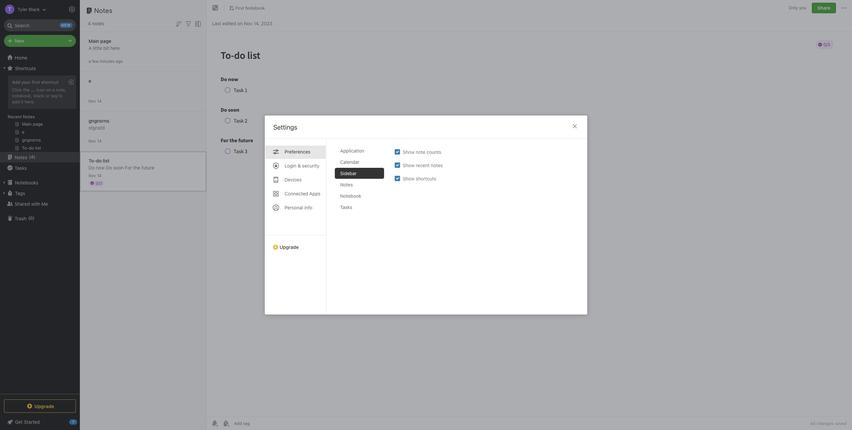 Task type: vqa. For each thing, say whether or not it's contained in the screenshot.
View options field
no



Task type: describe. For each thing, give the bounding box(es) containing it.
main page a little bit here
[[89, 38, 120, 51]]

) for notes
[[34, 155, 35, 160]]

note window element
[[207, 0, 852, 431]]

nov inside note window element
[[244, 20, 252, 26]]

to
[[59, 93, 63, 99]]

nov down sfgnsfd on the left top of the page
[[89, 139, 96, 144]]

3 14 from the top
[[97, 173, 102, 178]]

add
[[12, 80, 20, 85]]

bit
[[103, 45, 109, 51]]

upgrade for left upgrade popup button
[[34, 404, 54, 410]]

Show note counts checkbox
[[395, 150, 400, 155]]

0/3
[[96, 181, 102, 186]]

icon
[[36, 87, 45, 93]]

list
[[103, 158, 109, 164]]

notes tab
[[335, 179, 384, 190]]

1 vertical spatial notes
[[431, 163, 443, 168]]

2023
[[261, 20, 273, 26]]

login & security
[[285, 163, 319, 169]]

edited
[[223, 20, 236, 26]]

changes
[[817, 422, 834, 427]]

notes inside note list 'element'
[[94, 7, 113, 14]]

a few minutes ago
[[89, 59, 123, 64]]

14 for e
[[97, 99, 102, 104]]

home
[[15, 55, 27, 60]]

notebook tab
[[335, 191, 384, 202]]

shared
[[15, 201, 30, 207]]

notes ( 4 )
[[15, 155, 35, 160]]

1 do from the left
[[89, 165, 95, 171]]

last edited on nov 14, 2023
[[212, 20, 273, 26]]

you
[[800, 5, 807, 10]]

14 for gngnsrns
[[97, 139, 102, 144]]

gngnsrns sfgnsfd
[[89, 118, 109, 131]]

a inside icon on a note, notebook, stack or tag to add it here.
[[52, 87, 55, 93]]

first notebook button
[[227, 3, 268, 13]]

few
[[92, 59, 99, 64]]

nov up 0/3
[[89, 173, 96, 178]]

personal info
[[285, 205, 313, 211]]

show for show shortcuts
[[403, 176, 415, 182]]

settings
[[273, 124, 297, 131]]

on inside note window element
[[237, 20, 243, 26]]

shortcuts
[[15, 65, 36, 71]]

notebooks link
[[0, 177, 80, 188]]

first notebook
[[235, 5, 265, 11]]

note list element
[[80, 0, 207, 431]]

upgrade for upgrade popup button in tab list
[[280, 245, 299, 250]]

share
[[818, 5, 831, 11]]

here.
[[25, 99, 35, 104]]

add your first shortcut
[[12, 80, 59, 85]]

notes inside tab
[[340, 182, 353, 188]]

notes inside note list 'element'
[[92, 21, 104, 26]]

0
[[30, 216, 33, 221]]

click
[[12, 87, 22, 93]]

trash ( 0 )
[[15, 216, 34, 222]]

notebook,
[[12, 93, 32, 99]]

Note Editor text field
[[207, 32, 852, 417]]

connected
[[285, 191, 308, 197]]

all changes saved
[[811, 422, 847, 427]]

new button
[[4, 35, 76, 47]]

page
[[100, 38, 111, 44]]

with
[[31, 201, 40, 207]]

e
[[89, 78, 91, 84]]

4 inside note list 'element'
[[88, 21, 91, 26]]

notebook inside tab
[[340, 193, 361, 199]]

settings image
[[68, 5, 76, 13]]

to-do list do now do soon for the future
[[89, 158, 154, 171]]

shortcuts button
[[0, 63, 80, 74]]

sfgnsfd
[[89, 125, 105, 131]]

a inside note list 'element'
[[89, 59, 91, 64]]

tasks inside button
[[15, 165, 27, 171]]

it
[[21, 99, 23, 104]]

upgrade button inside tab list
[[265, 235, 326, 253]]

recent
[[416, 163, 430, 168]]

close image
[[571, 123, 579, 131]]

now
[[96, 165, 105, 171]]

expand note image
[[211, 4, 219, 12]]

icon on a note, notebook, stack or tag to add it here.
[[12, 87, 66, 104]]

first
[[235, 5, 244, 11]]

tasks tab
[[335, 202, 384, 213]]

me
[[41, 201, 48, 207]]

show shortcuts
[[403, 176, 436, 182]]

only
[[789, 5, 798, 10]]



Task type: locate. For each thing, give the bounding box(es) containing it.
&
[[298, 163, 301, 169]]

the inside "to-do list do now do soon for the future"
[[133, 165, 140, 171]]

1 vertical spatial upgrade button
[[4, 400, 76, 414]]

2 show from the top
[[403, 163, 415, 168]]

or
[[46, 93, 50, 99]]

soon
[[113, 165, 124, 171]]

14 up 0/3
[[97, 173, 102, 178]]

notes down counts in the top of the page
[[431, 163, 443, 168]]

tasks
[[15, 165, 27, 171], [340, 205, 352, 210]]

expand notebooks image
[[2, 180, 7, 185]]

1 vertical spatial the
[[133, 165, 140, 171]]

do
[[96, 158, 102, 164]]

0 vertical spatial notebook
[[245, 5, 265, 11]]

tags button
[[0, 188, 80, 199]]

future
[[142, 165, 154, 171]]

1 vertical spatial 14
[[97, 139, 102, 144]]

2 vertical spatial show
[[403, 176, 415, 182]]

0 vertical spatial )
[[34, 155, 35, 160]]

1 horizontal spatial tab list
[[335, 146, 390, 315]]

0 vertical spatial nov 14
[[89, 99, 102, 104]]

show right show note counts checkbox at the top of page
[[403, 149, 415, 155]]

recent
[[8, 114, 22, 120]]

the
[[23, 87, 30, 93], [133, 165, 140, 171]]

1 vertical spatial nov 14
[[89, 139, 102, 144]]

1 show from the top
[[403, 149, 415, 155]]

on
[[237, 20, 243, 26], [46, 87, 51, 93]]

tree containing home
[[0, 52, 80, 394]]

login
[[285, 163, 296, 169]]

0 vertical spatial notes
[[92, 21, 104, 26]]

recent notes
[[8, 114, 35, 120]]

)
[[34, 155, 35, 160], [33, 216, 34, 221]]

) up tasks button
[[34, 155, 35, 160]]

show right show recent notes checkbox
[[403, 163, 415, 168]]

little
[[93, 45, 102, 51]]

0 horizontal spatial a
[[52, 87, 55, 93]]

4 up tasks button
[[31, 155, 34, 160]]

show for show note counts
[[403, 149, 415, 155]]

...
[[31, 87, 35, 93]]

0 horizontal spatial 4
[[31, 155, 34, 160]]

tasks button
[[0, 163, 80, 173]]

tab list for show note counts
[[335, 146, 390, 315]]

notes up tasks button
[[15, 155, 27, 160]]

1 horizontal spatial upgrade
[[280, 245, 299, 250]]

tab list containing application
[[335, 146, 390, 315]]

4 notes
[[88, 21, 104, 26]]

1 horizontal spatial the
[[133, 165, 140, 171]]

2 nov 14 from the top
[[89, 139, 102, 144]]

Show shortcuts checkbox
[[395, 176, 400, 181]]

tree
[[0, 52, 80, 394]]

0 horizontal spatial upgrade button
[[4, 400, 76, 414]]

( right trash
[[28, 216, 30, 221]]

trash
[[15, 216, 27, 222]]

0 horizontal spatial notebook
[[245, 5, 265, 11]]

nov
[[244, 20, 252, 26], [89, 99, 96, 104], [89, 139, 96, 144], [89, 173, 96, 178]]

tasks down notes ( 4 )
[[15, 165, 27, 171]]

3 show from the top
[[403, 176, 415, 182]]

( up tasks button
[[29, 155, 31, 160]]

connected apps
[[285, 191, 321, 197]]

1 vertical spatial 4
[[31, 155, 34, 160]]

4 inside notes ( 4 )
[[31, 155, 34, 160]]

tasks down notebook tab
[[340, 205, 352, 210]]

0 vertical spatial show
[[403, 149, 415, 155]]

upgrade
[[280, 245, 299, 250], [34, 404, 54, 410]]

( for trash
[[28, 216, 30, 221]]

add tag image
[[222, 420, 230, 428]]

1 horizontal spatial upgrade button
[[265, 235, 326, 253]]

1 14 from the top
[[97, 99, 102, 104]]

to-
[[89, 158, 96, 164]]

security
[[302, 163, 319, 169]]

0 horizontal spatial upgrade
[[34, 404, 54, 410]]

notes right recent
[[23, 114, 35, 120]]

1 horizontal spatial 4
[[88, 21, 91, 26]]

3 nov 14 from the top
[[89, 173, 102, 178]]

first
[[32, 80, 40, 85]]

2 do from the left
[[106, 165, 112, 171]]

1 vertical spatial on
[[46, 87, 51, 93]]

tasks inside tab
[[340, 205, 352, 210]]

ago
[[116, 59, 123, 64]]

shared with me link
[[0, 199, 80, 209]]

do down list
[[106, 165, 112, 171]]

application tab
[[335, 146, 384, 157]]

(
[[29, 155, 31, 160], [28, 216, 30, 221]]

None search field
[[9, 19, 71, 31]]

expand tags image
[[2, 191, 7, 196]]

all
[[811, 422, 816, 427]]

( for notes
[[29, 155, 31, 160]]

show note counts
[[403, 149, 441, 155]]

1 horizontal spatial notebook
[[340, 193, 361, 199]]

upgrade button
[[265, 235, 326, 253], [4, 400, 76, 414]]

nov left 14,
[[244, 20, 252, 26]]

nov 14 for gngnsrns
[[89, 139, 102, 144]]

personal
[[285, 205, 303, 211]]

here
[[110, 45, 120, 51]]

0 horizontal spatial tasks
[[15, 165, 27, 171]]

4
[[88, 21, 91, 26], [31, 155, 34, 160]]

shortcut
[[41, 80, 59, 85]]

1 horizontal spatial do
[[106, 165, 112, 171]]

0 vertical spatial a
[[89, 59, 91, 64]]

1 horizontal spatial on
[[237, 20, 243, 26]]

) inside notes ( 4 )
[[34, 155, 35, 160]]

14 up gngnsrns
[[97, 99, 102, 104]]

do down to-
[[89, 165, 95, 171]]

0 horizontal spatial do
[[89, 165, 95, 171]]

the inside group
[[23, 87, 30, 93]]

0 horizontal spatial on
[[46, 87, 51, 93]]

sidebar
[[340, 171, 357, 176]]

1 vertical spatial upgrade
[[34, 404, 54, 410]]

notebook right first at the left top of the page
[[245, 5, 265, 11]]

show
[[403, 149, 415, 155], [403, 163, 415, 168], [403, 176, 415, 182]]

on inside icon on a note, notebook, stack or tag to add it here.
[[46, 87, 51, 93]]

a
[[89, 45, 92, 51]]

1 horizontal spatial a
[[89, 59, 91, 64]]

( inside notes ( 4 )
[[29, 155, 31, 160]]

0 vertical spatial the
[[23, 87, 30, 93]]

main
[[89, 38, 99, 44]]

a left few
[[89, 59, 91, 64]]

0 horizontal spatial notes
[[92, 21, 104, 26]]

notes
[[92, 21, 104, 26], [431, 163, 443, 168]]

0 vertical spatial on
[[237, 20, 243, 26]]

notes down sidebar
[[340, 182, 353, 188]]

add
[[12, 99, 20, 104]]

show recent notes
[[403, 163, 443, 168]]

0 vertical spatial (
[[29, 155, 31, 160]]

devices
[[285, 177, 302, 183]]

1 vertical spatial show
[[403, 163, 415, 168]]

calendar
[[340, 160, 360, 165]]

0 vertical spatial tasks
[[15, 165, 27, 171]]

2 vertical spatial nov 14
[[89, 173, 102, 178]]

gngnsrns
[[89, 118, 109, 124]]

nov 14 up gngnsrns
[[89, 99, 102, 104]]

1 nov 14 from the top
[[89, 99, 102, 104]]

notes inside notes ( 4 )
[[15, 155, 27, 160]]

calendar tab
[[335, 157, 384, 168]]

1 vertical spatial notebook
[[340, 193, 361, 199]]

click the ...
[[12, 87, 35, 93]]

0 horizontal spatial tab list
[[265, 139, 327, 315]]

do
[[89, 165, 95, 171], [106, 165, 112, 171]]

notes up main at the left of page
[[92, 21, 104, 26]]

notebook inside button
[[245, 5, 265, 11]]

0 vertical spatial 14
[[97, 99, 102, 104]]

stack
[[33, 93, 44, 99]]

1 vertical spatial )
[[33, 216, 34, 221]]

tags
[[15, 191, 25, 196]]

tab list
[[265, 139, 327, 315], [335, 146, 390, 315]]

on up or
[[46, 87, 51, 93]]

Show recent notes checkbox
[[395, 163, 400, 168]]

a up tag
[[52, 87, 55, 93]]

1 vertical spatial a
[[52, 87, 55, 93]]

tab list for calendar
[[265, 139, 327, 315]]

notes up "4 notes"
[[94, 7, 113, 14]]

2 vertical spatial 14
[[97, 173, 102, 178]]

0 horizontal spatial the
[[23, 87, 30, 93]]

on right edited
[[237, 20, 243, 26]]

1 vertical spatial (
[[28, 216, 30, 221]]

tab list containing preferences
[[265, 139, 327, 315]]

2 14 from the top
[[97, 139, 102, 144]]

nov down e
[[89, 99, 96, 104]]

the right for
[[133, 165, 140, 171]]

the left ...
[[23, 87, 30, 93]]

tag
[[51, 93, 57, 99]]

group containing add your first shortcut
[[0, 74, 80, 155]]

4 up main at the left of page
[[88, 21, 91, 26]]

upgrade inside tab list
[[280, 245, 299, 250]]

sidebar tab
[[335, 168, 384, 179]]

show for show recent notes
[[403, 163, 415, 168]]

) inside trash ( 0 )
[[33, 216, 34, 221]]

) right trash
[[33, 216, 34, 221]]

add a reminder image
[[211, 420, 219, 428]]

application
[[340, 148, 364, 154]]

1 horizontal spatial tasks
[[340, 205, 352, 210]]

notebook up tasks tab
[[340, 193, 361, 199]]

) for trash
[[33, 216, 34, 221]]

notes inside group
[[23, 114, 35, 120]]

saved
[[835, 422, 847, 427]]

( inside trash ( 0 )
[[28, 216, 30, 221]]

your
[[21, 80, 31, 85]]

only you
[[789, 5, 807, 10]]

for
[[125, 165, 132, 171]]

note
[[416, 149, 426, 155]]

counts
[[427, 149, 441, 155]]

14,
[[254, 20, 260, 26]]

apps
[[310, 191, 321, 197]]

notebooks
[[15, 180, 38, 186]]

last
[[212, 20, 221, 26]]

nov 14
[[89, 99, 102, 104], [89, 139, 102, 144], [89, 173, 102, 178]]

nov 14 up 0/3
[[89, 173, 102, 178]]

a
[[89, 59, 91, 64], [52, 87, 55, 93]]

share button
[[812, 3, 836, 13]]

info
[[305, 205, 313, 211]]

nov 14 down sfgnsfd on the left top of the page
[[89, 139, 102, 144]]

new
[[15, 38, 24, 44]]

0 vertical spatial upgrade button
[[265, 235, 326, 253]]

group
[[0, 74, 80, 155]]

shared with me
[[15, 201, 48, 207]]

1 horizontal spatial notes
[[431, 163, 443, 168]]

Search text field
[[9, 19, 71, 31]]

1 vertical spatial tasks
[[340, 205, 352, 210]]

0 vertical spatial 4
[[88, 21, 91, 26]]

shortcuts
[[416, 176, 436, 182]]

note,
[[56, 87, 66, 93]]

home link
[[0, 52, 80, 63]]

notebook
[[245, 5, 265, 11], [340, 193, 361, 199]]

show right show shortcuts checkbox
[[403, 176, 415, 182]]

preferences
[[285, 149, 311, 155]]

0 vertical spatial upgrade
[[280, 245, 299, 250]]

nov 14 for e
[[89, 99, 102, 104]]

notes
[[94, 7, 113, 14], [23, 114, 35, 120], [15, 155, 27, 160], [340, 182, 353, 188]]

14 down sfgnsfd on the left top of the page
[[97, 139, 102, 144]]



